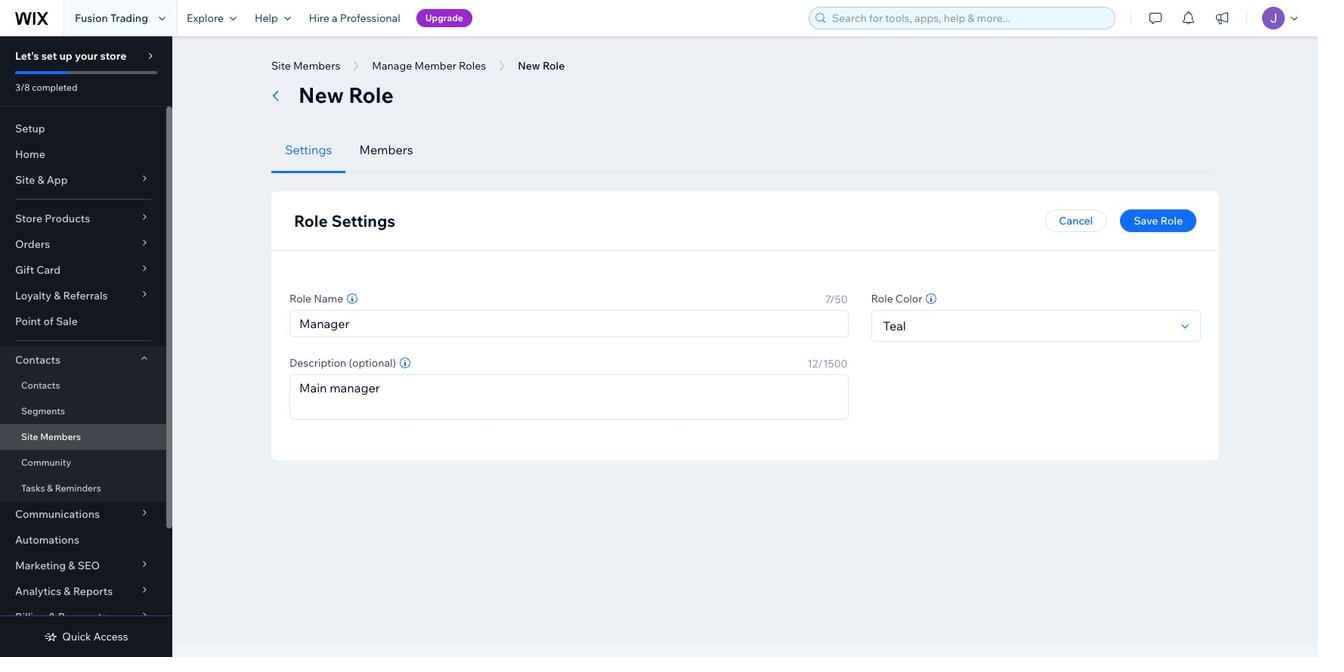 Task type: locate. For each thing, give the bounding box(es) containing it.
site members for site members button
[[271, 59, 341, 73]]

communications
[[15, 507, 100, 521]]

automations link
[[0, 527, 166, 553]]

marketing & seo
[[15, 559, 100, 572]]

1 vertical spatial members
[[360, 142, 413, 157]]

manage member roles
[[372, 59, 486, 73]]

site inside the site & app dropdown button
[[15, 173, 35, 187]]

contacts inside popup button
[[15, 353, 60, 367]]

Manager text field
[[290, 311, 848, 337]]

7
[[826, 293, 830, 306]]

save
[[1134, 214, 1159, 228]]

role down settings "button"
[[294, 211, 328, 231]]

completed
[[32, 82, 77, 93]]

& right billing
[[49, 610, 56, 624]]

members inside the sidebar element
[[40, 431, 81, 442]]

loyalty
[[15, 289, 51, 302]]

contacts down point of sale
[[15, 353, 60, 367]]

manage
[[372, 59, 412, 73]]

members inside "tab list"
[[360, 142, 413, 157]]

1 horizontal spatial members
[[293, 59, 341, 73]]

1 vertical spatial /
[[819, 357, 823, 371]]

1 vertical spatial site
[[15, 173, 35, 187]]

None field
[[879, 311, 1175, 341]]

color
[[896, 292, 923, 305]]

name
[[314, 292, 343, 305]]

site inside site members button
[[271, 59, 291, 73]]

& left seo
[[68, 559, 75, 572]]

quick access
[[62, 630, 128, 644]]

2 vertical spatial site
[[21, 431, 38, 442]]

fusion trading
[[75, 11, 148, 25]]

contacts
[[15, 353, 60, 367], [21, 380, 60, 391]]

site members link
[[0, 424, 166, 450]]

1 horizontal spatial /
[[830, 293, 835, 306]]

& left reports
[[64, 585, 71, 598]]

0 vertical spatial settings
[[285, 142, 332, 157]]

3/8 completed
[[15, 82, 77, 93]]

store products button
[[0, 206, 166, 231]]

setup link
[[0, 116, 166, 141]]

& for loyalty
[[54, 289, 61, 302]]

tab list
[[271, 127, 1220, 173]]

settings inside "button"
[[285, 142, 332, 157]]

& for analytics
[[64, 585, 71, 598]]

your
[[75, 49, 98, 63]]

site down the help "button"
[[271, 59, 291, 73]]

community
[[21, 457, 71, 468]]

/
[[830, 293, 835, 306], [819, 357, 823, 371]]

& for tasks
[[47, 482, 53, 494]]

professional
[[340, 11, 401, 25]]

point of sale link
[[0, 309, 166, 334]]

12 / 1500
[[808, 357, 848, 371]]

7 / 50
[[826, 293, 848, 306]]

site down the home
[[15, 173, 35, 187]]

0 vertical spatial members
[[293, 59, 341, 73]]

referrals
[[63, 289, 108, 302]]

(optional)
[[349, 356, 396, 370]]

& left "app"
[[37, 173, 44, 187]]

1 horizontal spatial site members
[[271, 59, 341, 73]]

1 vertical spatial site members
[[21, 431, 81, 442]]

role left color
[[872, 292, 894, 305]]

tab list containing settings
[[271, 127, 1220, 173]]

site inside the site members link
[[21, 431, 38, 442]]

store
[[15, 212, 42, 225]]

site for the site members link
[[21, 431, 38, 442]]

site members inside the sidebar element
[[21, 431, 81, 442]]

0 vertical spatial site
[[271, 59, 291, 73]]

site down segments
[[21, 431, 38, 442]]

site for site members button
[[271, 59, 291, 73]]

50
[[835, 293, 848, 306]]

products
[[45, 212, 90, 225]]

hire a professional link
[[300, 0, 410, 36]]

site members up new
[[271, 59, 341, 73]]

site
[[271, 59, 291, 73], [15, 173, 35, 187], [21, 431, 38, 442]]

access
[[94, 630, 128, 644]]

members up community
[[40, 431, 81, 442]]

members
[[293, 59, 341, 73], [360, 142, 413, 157], [40, 431, 81, 442]]

& right tasks
[[47, 482, 53, 494]]

contacts up segments
[[21, 380, 60, 391]]

contacts for contacts link at left
[[21, 380, 60, 391]]

new role
[[299, 82, 394, 108]]

site & app
[[15, 173, 68, 187]]

loyalty & referrals button
[[0, 283, 166, 309]]

& inside dropdown button
[[68, 559, 75, 572]]

site members inside button
[[271, 59, 341, 73]]

sale
[[56, 315, 78, 328]]

trading
[[110, 11, 148, 25]]

gift
[[15, 263, 34, 277]]

role right save
[[1161, 214, 1183, 228]]

&
[[37, 173, 44, 187], [54, 289, 61, 302], [47, 482, 53, 494], [68, 559, 75, 572], [64, 585, 71, 598], [49, 610, 56, 624]]

members button
[[346, 127, 427, 173]]

role
[[349, 82, 394, 108], [294, 211, 328, 231], [1161, 214, 1183, 228], [290, 292, 312, 305], [872, 292, 894, 305]]

0 vertical spatial site members
[[271, 59, 341, 73]]

hire a professional
[[309, 11, 401, 25]]

point of sale
[[15, 315, 78, 328]]

new
[[299, 82, 344, 108]]

analytics & reports
[[15, 585, 113, 598]]

0 horizontal spatial members
[[40, 431, 81, 442]]

members up new
[[293, 59, 341, 73]]

contacts for contacts popup button
[[15, 353, 60, 367]]

0 horizontal spatial site members
[[21, 431, 81, 442]]

2 vertical spatial members
[[40, 431, 81, 442]]

contacts link
[[0, 373, 166, 399]]

site members up community
[[21, 431, 81, 442]]

0 vertical spatial contacts
[[15, 353, 60, 367]]

site members for the site members link
[[21, 431, 81, 442]]

2 horizontal spatial members
[[360, 142, 413, 157]]

role down manage
[[349, 82, 394, 108]]

0 horizontal spatial /
[[819, 357, 823, 371]]

segments link
[[0, 399, 166, 424]]

setup
[[15, 122, 45, 135]]

0 vertical spatial /
[[830, 293, 835, 306]]

marketing
[[15, 559, 66, 572]]

tasks
[[21, 482, 45, 494]]

settings
[[285, 142, 332, 157], [331, 211, 396, 231]]

members down new role
[[360, 142, 413, 157]]

settings button
[[271, 127, 346, 173]]

role left name
[[290, 292, 312, 305]]

up
[[59, 49, 72, 63]]

help button
[[246, 0, 300, 36]]

store
[[100, 49, 127, 63]]

orders
[[15, 237, 50, 251]]

& inside popup button
[[64, 585, 71, 598]]

1 vertical spatial contacts
[[21, 380, 60, 391]]

let's set up your store
[[15, 49, 127, 63]]

1 vertical spatial settings
[[331, 211, 396, 231]]

settings down new
[[285, 142, 332, 157]]

settings down members button
[[331, 211, 396, 231]]

& right loyalty
[[54, 289, 61, 302]]

upgrade
[[425, 12, 463, 23]]

/ for 12
[[819, 357, 823, 371]]

site members
[[271, 59, 341, 73], [21, 431, 81, 442]]

quick access button
[[44, 630, 128, 644]]



Task type: vqa. For each thing, say whether or not it's contained in the screenshot.
Loyalty & Referrals dropdown button
yes



Task type: describe. For each thing, give the bounding box(es) containing it.
& for billing
[[49, 610, 56, 624]]

help
[[255, 11, 278, 25]]

members for the site members link
[[40, 431, 81, 442]]

gift card
[[15, 263, 61, 277]]

role for name
[[290, 292, 312, 305]]

Search for tools, apps, help & more... field
[[828, 8, 1111, 29]]

role inside button
[[1161, 214, 1183, 228]]

billing & payments
[[15, 610, 107, 624]]

home
[[15, 147, 45, 161]]

site members button
[[264, 54, 348, 77]]

contacts button
[[0, 347, 166, 373]]

a
[[332, 11, 338, 25]]

sidebar element
[[0, 36, 172, 657]]

save role
[[1134, 214, 1183, 228]]

analytics
[[15, 585, 61, 598]]

role for color
[[872, 292, 894, 305]]

save role button
[[1121, 209, 1197, 232]]

billing
[[15, 610, 46, 624]]

communications button
[[0, 501, 166, 527]]

3/8
[[15, 82, 30, 93]]

upgrade button
[[416, 9, 473, 27]]

tasks & reminders
[[21, 482, 101, 494]]

segments
[[21, 405, 65, 417]]

role color
[[872, 292, 923, 305]]

tasks & reminders link
[[0, 476, 166, 501]]

app
[[47, 173, 68, 187]]

let's
[[15, 49, 39, 63]]

site for the site & app dropdown button
[[15, 173, 35, 187]]

payments
[[58, 610, 107, 624]]

role for settings
[[294, 211, 328, 231]]

home link
[[0, 141, 166, 167]]

store products
[[15, 212, 90, 225]]

role name
[[290, 292, 343, 305]]

loyalty & referrals
[[15, 289, 108, 302]]

seo
[[78, 559, 100, 572]]

manage member roles button
[[365, 54, 494, 77]]

12
[[808, 357, 819, 371]]

point
[[15, 315, 41, 328]]

hire
[[309, 11, 330, 25]]

orders button
[[0, 231, 166, 257]]

description (optional)
[[290, 356, 396, 370]]

members for site members button
[[293, 59, 341, 73]]

role settings
[[294, 211, 396, 231]]

description
[[290, 356, 347, 370]]

marketing & seo button
[[0, 553, 166, 578]]

roles
[[459, 59, 486, 73]]

cancel button
[[1046, 209, 1107, 232]]

reminders
[[55, 482, 101, 494]]

set
[[41, 49, 57, 63]]

automations
[[15, 533, 79, 547]]

reports
[[73, 585, 113, 598]]

1500
[[823, 357, 848, 371]]

analytics & reports button
[[0, 578, 166, 604]]

quick
[[62, 630, 91, 644]]

member
[[415, 59, 457, 73]]

& for marketing
[[68, 559, 75, 572]]

gift card button
[[0, 257, 166, 283]]

community link
[[0, 450, 166, 476]]

cancel
[[1059, 214, 1094, 228]]

card
[[37, 263, 61, 277]]

& for site
[[37, 173, 44, 187]]

/ for 7
[[830, 293, 835, 306]]

fusion
[[75, 11, 108, 25]]

explore
[[187, 11, 224, 25]]

of
[[43, 315, 54, 328]]

billing & payments button
[[0, 604, 166, 630]]

Main manager text field
[[290, 375, 848, 419]]



